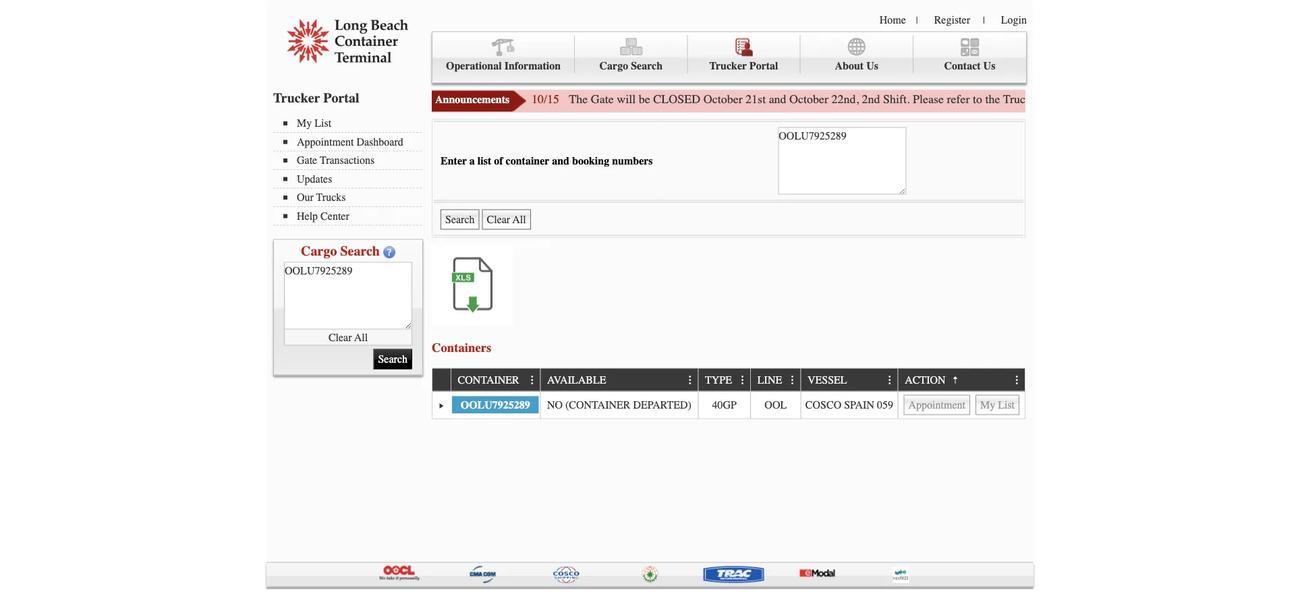 Task type: vqa. For each thing, say whether or not it's contained in the screenshot.
VESSEL column header
yes



Task type: describe. For each thing, give the bounding box(es) containing it.
1 for from the left
[[1143, 92, 1157, 106]]

home
[[880, 14, 906, 26]]

1 horizontal spatial gate
[[591, 92, 614, 106]]

2 horizontal spatial gate
[[1035, 92, 1058, 106]]

operational
[[446, 60, 502, 72]]

tree grid containing container
[[433, 369, 1025, 419]]

0 horizontal spatial and
[[552, 155, 570, 167]]

operational information
[[446, 60, 561, 72]]

action
[[905, 374, 946, 387]]

of
[[494, 155, 503, 167]]

1 vertical spatial search
[[340, 243, 380, 259]]

container
[[458, 374, 520, 387]]

no
[[547, 399, 563, 411]]

hours
[[1061, 92, 1091, 106]]

edit column settings image for container
[[527, 375, 538, 386]]

our trucks link
[[284, 191, 422, 204]]

edit column settings image for action
[[1012, 375, 1023, 386]]

my list link
[[284, 117, 422, 130]]

container column header
[[451, 369, 540, 392]]

2 | from the left
[[983, 15, 985, 26]]

please
[[913, 92, 944, 106]]

my
[[297, 117, 312, 130]]

home link
[[880, 14, 906, 26]]

1 | from the left
[[917, 15, 918, 26]]

trucker portal link
[[688, 35, 801, 74]]

us for about us
[[867, 60, 879, 72]]

0 horizontal spatial trucker portal
[[273, 90, 359, 106]]

edit column settings image for type
[[738, 375, 749, 386]]

0 vertical spatial cargo
[[600, 60, 629, 72]]

0 horizontal spatial cargo search
[[301, 243, 380, 259]]

gate transactions link
[[284, 154, 422, 167]]

numbers
[[612, 155, 653, 167]]

closed
[[654, 92, 701, 106]]

40gp
[[712, 399, 737, 411]]

about us
[[835, 60, 879, 72]]

no (container departed)
[[547, 399, 692, 411]]

gate
[[1196, 92, 1217, 106]]

help center link
[[284, 210, 422, 222]]

vessel
[[808, 374, 848, 387]]

oolu7925289 cell
[[451, 392, 540, 419]]

available
[[547, 374, 607, 387]]

a
[[470, 155, 475, 167]]

cosco
[[806, 399, 842, 411]]

login
[[1002, 14, 1027, 26]]

1 vertical spatial cargo
[[301, 243, 337, 259]]

enter
[[441, 155, 467, 167]]

truck
[[1004, 92, 1032, 106]]

further
[[1160, 92, 1193, 106]]

page
[[1117, 92, 1140, 106]]

updates link
[[284, 173, 422, 185]]

cosco spain 059
[[806, 399, 894, 411]]

line link
[[758, 369, 789, 391]]

vessel column header
[[801, 369, 898, 392]]

available link
[[547, 369, 613, 391]]

0 horizontal spatial portal
[[324, 90, 359, 106]]

appointment
[[297, 136, 354, 148]]

contact us link
[[914, 35, 1027, 74]]

center
[[321, 210, 349, 222]]

1 horizontal spatial and
[[769, 92, 787, 106]]

refer
[[947, 92, 970, 106]]

1 horizontal spatial search
[[631, 60, 663, 72]]

(container
[[566, 399, 631, 411]]

updates
[[297, 173, 332, 185]]

10/15 the gate will be closed october 21st and october 22nd, 2nd shift. please refer to the truck gate hours web page for further gate details for the we
[[532, 92, 1301, 106]]

register link
[[935, 14, 971, 26]]

row containing container
[[433, 369, 1025, 392]]

2 the from the left
[[1272, 92, 1287, 106]]

edit column settings image
[[685, 375, 696, 386]]

ool
[[765, 399, 787, 411]]

information
[[505, 60, 561, 72]]



Task type: locate. For each thing, give the bounding box(es) containing it.
the left we
[[1272, 92, 1287, 106]]

1 row from the top
[[433, 369, 1025, 392]]

portal
[[750, 60, 779, 72], [324, 90, 359, 106]]

clear all
[[329, 331, 368, 344]]

the
[[986, 92, 1001, 106], [1272, 92, 1287, 106]]

0 horizontal spatial gate
[[297, 154, 317, 167]]

trucker up "21st"
[[710, 60, 747, 72]]

1 horizontal spatial trucker
[[710, 60, 747, 72]]

row down type link
[[433, 392, 1025, 419]]

trucker portal
[[710, 60, 779, 72], [273, 90, 359, 106]]

gate
[[591, 92, 614, 106], [1035, 92, 1058, 106], [297, 154, 317, 167]]

cargo search
[[600, 60, 663, 72], [301, 243, 380, 259]]

1 horizontal spatial for
[[1254, 92, 1269, 106]]

3 edit column settings image from the left
[[788, 375, 799, 386]]

0 vertical spatial search
[[631, 60, 663, 72]]

for
[[1143, 92, 1157, 106], [1254, 92, 1269, 106]]

0 horizontal spatial the
[[986, 92, 1001, 106]]

0 horizontal spatial trucker
[[273, 90, 320, 106]]

spain
[[845, 399, 875, 411]]

5 edit column settings image from the left
[[1012, 375, 1023, 386]]

21st
[[746, 92, 766, 106]]

tree grid
[[433, 369, 1025, 419]]

2 for from the left
[[1254, 92, 1269, 106]]

edit column settings image inside vessel column header
[[885, 375, 896, 386]]

details
[[1220, 92, 1251, 106]]

login link
[[1002, 14, 1027, 26]]

cargo search link
[[575, 35, 688, 74]]

search up be on the top
[[631, 60, 663, 72]]

cargo up will
[[600, 60, 629, 72]]

and right "21st"
[[769, 92, 787, 106]]

trucker portal up "list"
[[273, 90, 359, 106]]

help
[[297, 210, 318, 222]]

search down help center link
[[340, 243, 380, 259]]

edit column settings image for vessel
[[885, 375, 896, 386]]

2 edit column settings image from the left
[[738, 375, 749, 386]]

0 vertical spatial portal
[[750, 60, 779, 72]]

list
[[315, 117, 332, 130]]

contact us
[[945, 60, 996, 72]]

0 horizontal spatial menu bar
[[273, 116, 429, 226]]

available column header
[[540, 369, 698, 392]]

departed)
[[633, 399, 692, 411]]

1 horizontal spatial cargo search
[[600, 60, 663, 72]]

will
[[617, 92, 636, 106]]

the
[[569, 92, 588, 106]]

about
[[835, 60, 864, 72]]

2 october from the left
[[790, 92, 829, 106]]

2nd
[[862, 92, 881, 106]]

0 horizontal spatial for
[[1143, 92, 1157, 106]]

trucker up my
[[273, 90, 320, 106]]

|
[[917, 15, 918, 26], [983, 15, 985, 26]]

cargo
[[600, 60, 629, 72], [301, 243, 337, 259]]

action link
[[905, 369, 968, 391]]

shift.
[[884, 92, 910, 106]]

1 vertical spatial portal
[[324, 90, 359, 106]]

0 horizontal spatial |
[[917, 15, 918, 26]]

menu bar
[[432, 31, 1027, 83], [273, 116, 429, 226]]

cargo search down center
[[301, 243, 380, 259]]

container link
[[458, 369, 526, 391]]

0 horizontal spatial us
[[867, 60, 879, 72]]

enter a list of container and booking numbers
[[441, 155, 653, 167]]

2 row from the top
[[433, 392, 1025, 419]]

we
[[1290, 92, 1301, 106]]

appointment dashboard link
[[284, 136, 422, 148]]

1 vertical spatial and
[[552, 155, 570, 167]]

1 october from the left
[[704, 92, 743, 106]]

edit column settings image for line
[[788, 375, 799, 386]]

announcements
[[435, 93, 510, 106]]

menu bar containing my list
[[273, 116, 429, 226]]

1 horizontal spatial october
[[790, 92, 829, 106]]

operational information link
[[433, 35, 575, 74]]

us right about
[[867, 60, 879, 72]]

us
[[867, 60, 879, 72], [984, 60, 996, 72]]

| right home link
[[917, 15, 918, 26]]

transactions
[[320, 154, 375, 167]]

1 horizontal spatial menu bar
[[432, 31, 1027, 83]]

1 horizontal spatial cargo
[[600, 60, 629, 72]]

0 vertical spatial trucker
[[710, 60, 747, 72]]

and left booking
[[552, 155, 570, 167]]

| left login
[[983, 15, 985, 26]]

edit column settings image inside line column header
[[788, 375, 799, 386]]

line column header
[[751, 369, 801, 392]]

2 us from the left
[[984, 60, 996, 72]]

clear all button
[[284, 330, 412, 346]]

0 vertical spatial menu bar
[[432, 31, 1027, 83]]

register
[[935, 14, 971, 26]]

1 the from the left
[[986, 92, 1001, 106]]

0 horizontal spatial search
[[340, 243, 380, 259]]

list
[[478, 155, 492, 167]]

1 vertical spatial trucker
[[273, 90, 320, 106]]

portal up "21st"
[[750, 60, 779, 72]]

None submit
[[441, 210, 480, 230], [374, 349, 412, 370], [441, 210, 480, 230], [374, 349, 412, 370]]

ool cell
[[751, 392, 801, 419]]

edit column settings image inside container column header
[[527, 375, 538, 386]]

october left 22nd,
[[790, 92, 829, 106]]

gate inside "my list appointment dashboard gate transactions updates our trucks help center"
[[297, 154, 317, 167]]

contact
[[945, 60, 981, 72]]

1 horizontal spatial us
[[984, 60, 996, 72]]

1 horizontal spatial |
[[983, 15, 985, 26]]

1 horizontal spatial the
[[1272, 92, 1287, 106]]

trucker portal up "21st"
[[710, 60, 779, 72]]

edit column settings image inside action column header
[[1012, 375, 1023, 386]]

0 vertical spatial and
[[769, 92, 787, 106]]

search
[[631, 60, 663, 72], [340, 243, 380, 259]]

cell
[[898, 392, 1025, 419]]

about us link
[[801, 35, 914, 74]]

cosco spain 059 cell
[[801, 392, 898, 419]]

type link
[[705, 369, 739, 391]]

22nd,
[[832, 92, 859, 106]]

gate right truck
[[1035, 92, 1058, 106]]

container
[[506, 155, 550, 167]]

our
[[297, 191, 314, 204]]

059
[[877, 399, 894, 411]]

clear
[[329, 331, 352, 344]]

40gp cell
[[698, 392, 751, 419]]

portal up my list link
[[324, 90, 359, 106]]

4 edit column settings image from the left
[[885, 375, 896, 386]]

1 vertical spatial cargo search
[[301, 243, 380, 259]]

0 horizontal spatial cargo
[[301, 243, 337, 259]]

be
[[639, 92, 650, 106]]

booking
[[572, 155, 610, 167]]

us right contact
[[984, 60, 996, 72]]

edit column settings image
[[527, 375, 538, 386], [738, 375, 749, 386], [788, 375, 799, 386], [885, 375, 896, 386], [1012, 375, 1023, 386]]

1 vertical spatial trucker portal
[[273, 90, 359, 106]]

0 vertical spatial cargo search
[[600, 60, 663, 72]]

and
[[769, 92, 787, 106], [552, 155, 570, 167]]

us inside "link"
[[984, 60, 996, 72]]

vessel link
[[808, 369, 854, 391]]

oolu7925289
[[461, 399, 530, 411]]

web
[[1094, 92, 1114, 106]]

no (container departed) cell
[[540, 392, 698, 419]]

containers
[[432, 341, 492, 356]]

for right page
[[1143, 92, 1157, 106]]

Enter container numbers and/ or booking numbers.  text field
[[284, 262, 412, 330]]

cargo down the help
[[301, 243, 337, 259]]

row
[[433, 369, 1025, 392], [433, 392, 1025, 419]]

type column header
[[698, 369, 751, 392]]

line
[[758, 374, 782, 387]]

trucks
[[316, 191, 346, 204]]

0 vertical spatial trucker portal
[[710, 60, 779, 72]]

trucker
[[710, 60, 747, 72], [273, 90, 320, 106]]

row up 40gp
[[433, 369, 1025, 392]]

1 horizontal spatial portal
[[750, 60, 779, 72]]

edit column settings image inside type column header
[[738, 375, 749, 386]]

row containing oolu7925289
[[433, 392, 1025, 419]]

to
[[973, 92, 983, 106]]

october left "21st"
[[704, 92, 743, 106]]

10/15
[[532, 92, 560, 106]]

for right details
[[1254, 92, 1269, 106]]

gate up updates
[[297, 154, 317, 167]]

1 vertical spatial menu bar
[[273, 116, 429, 226]]

october
[[704, 92, 743, 106], [790, 92, 829, 106]]

my list appointment dashboard gate transactions updates our trucks help center
[[297, 117, 403, 222]]

cargo search up will
[[600, 60, 663, 72]]

the right 'to'
[[986, 92, 1001, 106]]

1 us from the left
[[867, 60, 879, 72]]

menu bar containing operational information
[[432, 31, 1027, 83]]

all
[[354, 331, 368, 344]]

gate right the
[[591, 92, 614, 106]]

1 edit column settings image from the left
[[527, 375, 538, 386]]

type
[[705, 374, 732, 387]]

1 horizontal spatial trucker portal
[[710, 60, 779, 72]]

dashboard
[[357, 136, 403, 148]]

action column header
[[898, 369, 1025, 392]]

0 horizontal spatial october
[[704, 92, 743, 106]]

cargo search inside cargo search link
[[600, 60, 663, 72]]

Enter container numbers and/ or booking numbers. Press ESC to reset input box text field
[[778, 127, 907, 195]]

None button
[[482, 210, 531, 230], [904, 395, 971, 415], [976, 395, 1020, 415], [482, 210, 531, 230], [904, 395, 971, 415], [976, 395, 1020, 415]]

us for contact us
[[984, 60, 996, 72]]



